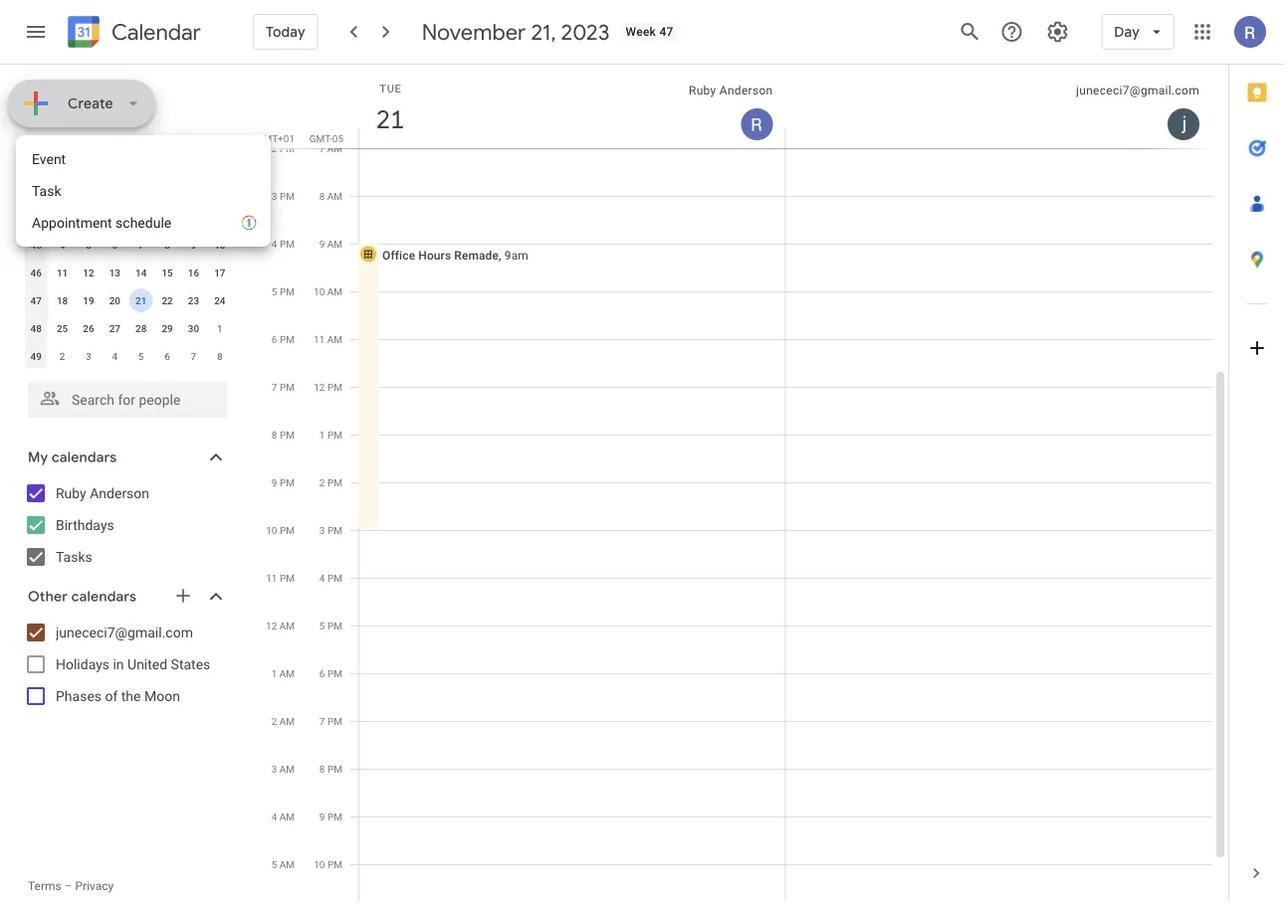 Task type: describe. For each thing, give the bounding box(es) containing it.
1 pm
[[319, 429, 342, 441]]

3 left 8 am
[[272, 190, 277, 202]]

december 5 element
[[129, 344, 153, 368]]

1 right october 31, today element
[[164, 211, 170, 223]]

27 element
[[103, 317, 127, 340]]

22
[[162, 295, 173, 307]]

week
[[626, 25, 656, 39]]

terms
[[28, 880, 61, 894]]

2 left gmt-
[[272, 142, 277, 154]]

1 horizontal spatial 6 pm
[[319, 668, 342, 680]]

15 element
[[155, 261, 179, 285]]

27
[[109, 323, 120, 334]]

hours
[[418, 248, 451, 262]]

5 right 12 am
[[319, 620, 325, 632]]

in
[[113, 656, 124, 673]]

december 1 element
[[208, 317, 232, 340]]

am for 10 am
[[327, 286, 342, 298]]

ruby inside my calendars list
[[56, 485, 86, 502]]

row containing 44
[[23, 203, 233, 231]]

3 inside row group
[[86, 350, 91, 362]]

terms link
[[28, 880, 61, 894]]

26 element
[[77, 317, 100, 340]]

29 element
[[155, 317, 179, 340]]

10 right 5 am
[[314, 859, 325, 871]]

row containing 49
[[23, 342, 233, 370]]

13 element
[[103, 261, 127, 285]]

1 vertical spatial 5 pm
[[319, 620, 342, 632]]

5 down 4 am
[[271, 859, 277, 871]]

october 31, today element
[[129, 205, 153, 229]]

46
[[30, 267, 42, 279]]

tuesday, november 21 element
[[367, 97, 413, 142]]

anderson inside my calendars list
[[90, 485, 149, 502]]

7 right "2 am"
[[319, 716, 325, 728]]

add other calendars image
[[173, 586, 193, 606]]

of
[[105, 688, 118, 705]]

45
[[30, 239, 42, 251]]

task
[[32, 183, 61, 199]]

ruby anderson inside the 21 'column header'
[[689, 84, 773, 98]]

–
[[64, 880, 72, 894]]

19
[[83, 295, 94, 307]]

0 horizontal spatial 2 pm
[[272, 142, 295, 154]]

4 right december 3 element
[[112, 350, 118, 362]]

5 right december 4 element
[[138, 350, 144, 362]]

4 am
[[271, 811, 295, 823]]

5 am
[[271, 859, 295, 871]]

10 am
[[314, 286, 342, 298]]

6 right 1 am
[[319, 668, 325, 680]]

the
[[121, 688, 141, 705]]

21 column header
[[358, 65, 786, 148]]

29 for october 29 element at the top
[[83, 211, 94, 223]]

other calendars
[[28, 588, 136, 606]]

0 horizontal spatial 9 pm
[[272, 477, 295, 489]]

5 down appointment schedule
[[86, 239, 91, 251]]

11 for 11
[[57, 267, 68, 279]]

14
[[135, 267, 147, 279]]

am for 8 am
[[327, 190, 342, 202]]

0 vertical spatial 8 pm
[[272, 429, 295, 441]]

row containing 48
[[23, 315, 233, 342]]

today button
[[253, 8, 318, 56]]

23
[[188, 295, 199, 307]]

24
[[214, 295, 225, 307]]

december 4 element
[[103, 344, 127, 368]]

29 for 29 element
[[162, 323, 173, 334]]

Search for people text field
[[40, 382, 215, 418]]

,
[[499, 248, 501, 262]]

create button
[[8, 80, 155, 127]]

row containing 46
[[23, 259, 233, 287]]

11 element
[[50, 261, 74, 285]]

25
[[57, 323, 68, 334]]

united
[[127, 656, 167, 673]]

gmt+01
[[257, 132, 295, 144]]

7 left 12 pm
[[272, 381, 277, 393]]

10 up 11 am
[[314, 286, 325, 298]]

week 47
[[626, 25, 674, 39]]

calendars for my calendars
[[52, 449, 117, 467]]

1 horizontal spatial 47
[[659, 25, 674, 39]]

birthdays
[[56, 517, 114, 534]]

6 right 'december 5' element
[[164, 350, 170, 362]]

1 am
[[271, 668, 295, 680]]

ruby inside the 21 'column header'
[[689, 84, 716, 98]]

december 7 element
[[182, 344, 205, 368]]

0 horizontal spatial 2023
[[102, 150, 134, 168]]

31
[[135, 211, 147, 223]]

appointment schedule
[[32, 215, 171, 231]]

0 vertical spatial 3 pm
[[272, 190, 295, 202]]

row containing 45
[[23, 231, 233, 259]]

26
[[83, 323, 94, 334]]

privacy
[[75, 880, 114, 894]]

1 vertical spatial 9 pm
[[319, 811, 342, 823]]

16 element
[[182, 261, 205, 285]]

10 up 11 pm
[[266, 525, 277, 537]]

terms – privacy
[[28, 880, 114, 894]]

11 am
[[314, 333, 342, 345]]

4 up 5 am
[[271, 811, 277, 823]]

12 am
[[266, 620, 295, 632]]

0 vertical spatial 6 pm
[[272, 333, 295, 345]]

holidays in united states
[[56, 656, 210, 673]]

21 cell
[[128, 287, 154, 315]]

3 am
[[271, 763, 295, 775]]

1 vertical spatial 2 pm
[[319, 477, 342, 489]]

30 for 30 element
[[188, 323, 199, 334]]

november 2023
[[28, 150, 134, 168]]

16
[[188, 267, 199, 279]]

am for 7 am
[[327, 142, 342, 154]]

day button
[[1101, 8, 1175, 56]]

23 element
[[182, 289, 205, 313]]

49
[[30, 350, 42, 362]]

s
[[59, 183, 65, 195]]

2 down 1 am
[[271, 716, 277, 728]]

1 for 1 pm
[[319, 429, 325, 441]]

appointment
[[32, 215, 112, 231]]

12 for 12 pm
[[314, 381, 325, 393]]

48
[[30, 323, 42, 334]]

am for 9 am
[[327, 238, 342, 250]]

13
[[109, 267, 120, 279]]

7 left 05
[[319, 142, 325, 154]]

row containing 47
[[23, 287, 233, 315]]

11 pm
[[266, 572, 295, 584]]

1 horizontal spatial 8 pm
[[319, 763, 342, 775]]

6 left 11 am
[[272, 333, 277, 345]]

8 inside december 8 element
[[217, 350, 223, 362]]

november 2023 grid
[[19, 175, 233, 370]]

december 8 element
[[208, 344, 232, 368]]

december 2 element
[[50, 344, 74, 368]]

my calendars
[[28, 449, 117, 467]]

schedule
[[115, 215, 171, 231]]

am for 4 am
[[279, 811, 295, 823]]

am for 11 am
[[327, 333, 342, 345]]

today
[[266, 23, 305, 41]]

20
[[109, 295, 120, 307]]

2 inside row group
[[59, 350, 65, 362]]

7 am
[[319, 142, 342, 154]]

settings menu image
[[1045, 20, 1069, 44]]

17
[[214, 267, 225, 279]]

am for 2 am
[[279, 716, 295, 728]]

0 vertical spatial 4 pm
[[272, 238, 295, 250]]

3 down the 1 pm
[[319, 525, 325, 537]]

1 vertical spatial 7 pm
[[319, 716, 342, 728]]

main drawer image
[[24, 20, 48, 44]]

phases
[[56, 688, 102, 705]]

gmt-
[[309, 132, 332, 144]]

calendars for other calendars
[[71, 588, 136, 606]]

my
[[28, 449, 48, 467]]

6 down appointment schedule
[[112, 239, 118, 251]]

31 cell
[[128, 203, 154, 231]]

holidays
[[56, 656, 110, 673]]



Task type: locate. For each thing, give the bounding box(es) containing it.
other calendars list
[[4, 617, 247, 713]]

0 horizontal spatial 10 pm
[[266, 525, 295, 537]]

tue 21
[[375, 82, 403, 136]]

30
[[109, 211, 120, 223], [188, 323, 199, 334]]

1 vertical spatial ruby anderson
[[56, 485, 149, 502]]

12 down 11 pm
[[266, 620, 277, 632]]

1 horizontal spatial 5 pm
[[319, 620, 342, 632]]

05
[[332, 132, 343, 144]]

11 for 11 am
[[314, 333, 325, 345]]

9 right 4 am
[[319, 811, 325, 823]]

0 vertical spatial calendars
[[52, 449, 117, 467]]

pm
[[280, 142, 295, 154], [280, 190, 295, 202], [280, 238, 295, 250], [280, 286, 295, 298], [280, 333, 295, 345], [280, 381, 295, 393], [327, 381, 342, 393], [280, 429, 295, 441], [327, 429, 342, 441], [280, 477, 295, 489], [327, 477, 342, 489], [280, 525, 295, 537], [327, 525, 342, 537], [280, 572, 295, 584], [327, 572, 342, 584], [327, 620, 342, 632], [327, 668, 342, 680], [327, 716, 342, 728], [327, 763, 342, 775], [327, 811, 342, 823], [327, 859, 342, 871]]

1 inside december 1 element
[[217, 323, 223, 334]]

november 21, 2023
[[422, 18, 610, 46]]

3 pm
[[272, 190, 295, 202], [319, 525, 342, 537]]

1 horizontal spatial november
[[422, 18, 526, 46]]

5 pm left 10 am
[[272, 286, 295, 298]]

11
[[57, 267, 68, 279], [314, 333, 325, 345], [266, 572, 277, 584]]

am up 1 am
[[279, 620, 295, 632]]

1 row from the top
[[23, 203, 233, 231]]

9 up 11 pm
[[272, 477, 277, 489]]

1 horizontal spatial 11
[[266, 572, 277, 584]]

2 vertical spatial 12
[[266, 620, 277, 632]]

0 vertical spatial november
[[422, 18, 526, 46]]

0 vertical spatial junececi7@gmail.com
[[1076, 84, 1199, 98]]

anderson inside the 21 'column header'
[[720, 84, 773, 98]]

3 left december 4 element
[[86, 350, 91, 362]]

0 horizontal spatial junececi7@gmail.com
[[56, 625, 193, 641]]

junececi7@gmail.com inside column header
[[1076, 84, 1199, 98]]

6 pm left 11 am
[[272, 333, 295, 345]]

am down 4 am
[[279, 859, 295, 871]]

october 30 element
[[103, 205, 127, 229]]

0 horizontal spatial ruby
[[56, 485, 86, 502]]

1 vertical spatial 6 pm
[[319, 668, 342, 680]]

5 row from the top
[[23, 315, 233, 342]]

5 pm
[[272, 286, 295, 298], [319, 620, 342, 632]]

12 inside row group
[[83, 267, 94, 279]]

2 pm down the 1 pm
[[319, 477, 342, 489]]

ruby anderson inside my calendars list
[[56, 485, 149, 502]]

24 element
[[208, 289, 232, 313]]

21,
[[531, 18, 556, 46]]

4 right 10 element
[[272, 238, 277, 250]]

3 pm left 8 am
[[272, 190, 295, 202]]

1 horizontal spatial 9 pm
[[319, 811, 342, 823]]

1 for 1 am
[[271, 668, 277, 680]]

november
[[422, 18, 526, 46], [28, 150, 98, 168]]

8 pm left the 1 pm
[[272, 429, 295, 441]]

7
[[319, 142, 325, 154], [138, 239, 144, 251], [191, 350, 196, 362], [272, 381, 277, 393], [319, 716, 325, 728]]

1 vertical spatial junececi7@gmail.com
[[56, 625, 193, 641]]

am for 3 am
[[279, 763, 295, 775]]

8 up 15 element
[[164, 239, 170, 251]]

3
[[272, 190, 277, 202], [86, 350, 91, 362], [319, 525, 325, 537], [271, 763, 277, 775]]

0 horizontal spatial 47
[[30, 295, 42, 307]]

5
[[86, 239, 91, 251], [272, 286, 277, 298], [138, 350, 144, 362], [319, 620, 325, 632], [271, 859, 277, 871]]

0 vertical spatial 2023
[[561, 18, 610, 46]]

am down 1 am
[[279, 716, 295, 728]]

0 horizontal spatial 4 pm
[[272, 238, 295, 250]]

other calendars button
[[4, 581, 247, 613]]

2
[[272, 142, 277, 154], [59, 350, 65, 362], [319, 477, 325, 489], [271, 716, 277, 728]]

december 3 element
[[77, 344, 100, 368]]

22 element
[[155, 289, 179, 313]]

11 down 10 am
[[314, 333, 325, 345]]

1 horizontal spatial 12
[[266, 620, 277, 632]]

create
[[68, 95, 113, 112]]

9 up 10 am
[[319, 238, 325, 250]]

2 pm left gmt-
[[272, 142, 295, 154]]

remade
[[454, 248, 499, 262]]

1 horizontal spatial 10 pm
[[314, 859, 342, 871]]

0 vertical spatial 21
[[375, 103, 403, 136]]

2 horizontal spatial 12
[[314, 381, 325, 393]]

18 element
[[50, 289, 74, 313]]

0 horizontal spatial 5 pm
[[272, 286, 295, 298]]

28 right 27 element
[[135, 323, 147, 334]]

9 inside row
[[191, 239, 196, 251]]

8
[[319, 190, 325, 202], [164, 239, 170, 251], [217, 350, 223, 362], [272, 429, 277, 441], [319, 763, 325, 775]]

row group containing 44
[[23, 203, 233, 370]]

7 pm left 12 pm
[[272, 381, 295, 393]]

1 vertical spatial calendars
[[71, 588, 136, 606]]

s row
[[23, 175, 233, 203]]

calendars right my
[[52, 449, 117, 467]]

am up 5 am
[[279, 811, 295, 823]]

2 row from the top
[[23, 231, 233, 259]]

1
[[164, 211, 170, 223], [217, 323, 223, 334], [319, 429, 325, 441], [271, 668, 277, 680]]

row
[[23, 203, 233, 231], [23, 231, 233, 259], [23, 259, 233, 287], [23, 287, 233, 315], [23, 315, 233, 342], [23, 342, 233, 370]]

28 for 28 element
[[135, 323, 147, 334]]

2023
[[561, 18, 610, 46], [102, 150, 134, 168]]

tab list
[[1229, 65, 1284, 846]]

0 horizontal spatial november
[[28, 150, 98, 168]]

5 pm right 12 am
[[319, 620, 342, 632]]

2023 right 21,
[[561, 18, 610, 46]]

states
[[171, 656, 210, 673]]

am for 1 am
[[279, 668, 295, 680]]

my calendars button
[[4, 442, 247, 474]]

1 right 30 element
[[217, 323, 223, 334]]

21 inside cell
[[135, 295, 147, 307]]

12 element
[[77, 261, 100, 285]]

47 left 18
[[30, 295, 42, 307]]

9 am
[[319, 238, 342, 250]]

12 right 11 element
[[83, 267, 94, 279]]

6 pm
[[272, 333, 295, 345], [319, 668, 342, 680]]

1 vertical spatial 8 pm
[[319, 763, 342, 775]]

am up 12 pm
[[327, 333, 342, 345]]

1 down 12 pm
[[319, 429, 325, 441]]

8 pm
[[272, 429, 295, 441], [319, 763, 342, 775]]

14 element
[[129, 261, 153, 285]]

2 down the 1 pm
[[319, 477, 325, 489]]

1 horizontal spatial 7 pm
[[319, 716, 342, 728]]

am for 5 am
[[279, 859, 295, 871]]

1 vertical spatial 29
[[162, 323, 173, 334]]

12
[[83, 267, 94, 279], [314, 381, 325, 393], [266, 620, 277, 632]]

2 vertical spatial 11
[[266, 572, 277, 584]]

9
[[319, 238, 325, 250], [191, 239, 196, 251], [272, 477, 277, 489], [319, 811, 325, 823]]

0 horizontal spatial 8 pm
[[272, 429, 295, 441]]

30 element
[[182, 317, 205, 340]]

calendars inside my calendars dropdown button
[[52, 449, 117, 467]]

1 horizontal spatial ruby anderson
[[689, 84, 773, 98]]

1 vertical spatial 47
[[30, 295, 42, 307]]

29
[[83, 211, 94, 223], [162, 323, 173, 334]]

29 right 28 element
[[162, 323, 173, 334]]

0 vertical spatial 29
[[83, 211, 94, 223]]

28 right 44
[[57, 211, 68, 223]]

office hours remade , 9am
[[382, 248, 528, 262]]

1 down 12 am
[[271, 668, 277, 680]]

21 element
[[129, 289, 153, 313]]

11 right "46"
[[57, 267, 68, 279]]

28 element
[[129, 317, 153, 340]]

28 inside 28 element
[[135, 323, 147, 334]]

3 pm down the 1 pm
[[319, 525, 342, 537]]

0 vertical spatial ruby anderson
[[689, 84, 773, 98]]

9 left 10 element
[[191, 239, 196, 251]]

1 horizontal spatial 2 pm
[[319, 477, 342, 489]]

2023 up s row
[[102, 150, 134, 168]]

4 right 11 pm
[[319, 572, 325, 584]]

12 for 12 am
[[266, 620, 277, 632]]

4 pm left 9 am
[[272, 238, 295, 250]]

3 row from the top
[[23, 259, 233, 287]]

column header
[[23, 175, 49, 203]]

am down "2 am"
[[279, 763, 295, 775]]

1 vertical spatial 12
[[314, 381, 325, 393]]

1 vertical spatial 10 pm
[[314, 859, 342, 871]]

1 horizontal spatial 4 pm
[[319, 572, 342, 584]]

my calendars list
[[4, 478, 247, 573]]

10
[[214, 239, 225, 251], [314, 286, 325, 298], [266, 525, 277, 537], [314, 859, 325, 871]]

5 left 10 am
[[272, 286, 277, 298]]

7 left december 8 element on the left top
[[191, 350, 196, 362]]

4 pm
[[272, 238, 295, 250], [319, 572, 342, 584]]

10 inside 10 element
[[214, 239, 225, 251]]

9 pm right 4 am
[[319, 811, 342, 823]]

november up s
[[28, 150, 98, 168]]

8 left the 1 pm
[[272, 429, 277, 441]]

0 vertical spatial 47
[[659, 25, 674, 39]]

7 pm
[[272, 381, 295, 393], [319, 716, 342, 728]]

december 6 element
[[155, 344, 179, 368]]

2 left december 3 element
[[59, 350, 65, 362]]

row group
[[23, 203, 233, 370]]

1 horizontal spatial ruby
[[689, 84, 716, 98]]

6 pm right 1 am
[[319, 668, 342, 680]]

47 inside november 2023 grid
[[30, 295, 42, 307]]

2 horizontal spatial 11
[[314, 333, 325, 345]]

4 pm right 11 pm
[[319, 572, 342, 584]]

18
[[57, 295, 68, 307]]

calendar
[[111, 18, 201, 46]]

8 right the 3 am
[[319, 763, 325, 775]]

1 vertical spatial 30
[[188, 323, 199, 334]]

calendar element
[[64, 12, 201, 56]]

30 for october 30 element
[[109, 211, 120, 223]]

12 down 11 am
[[314, 381, 325, 393]]

3 down "2 am"
[[271, 763, 277, 775]]

ruby
[[689, 84, 716, 98], [56, 485, 86, 502]]

10 pm right 5 am
[[314, 859, 342, 871]]

1 for december 1 element
[[217, 323, 223, 334]]

calendar heading
[[108, 18, 201, 46]]

6 row from the top
[[23, 342, 233, 370]]

am down 9 am
[[327, 286, 342, 298]]

junececi7@gmail.com inside the other calendars list
[[56, 625, 193, 641]]

2 am
[[271, 716, 295, 728]]

29 right october 28 element
[[83, 211, 94, 223]]

10 pm up 11 pm
[[266, 525, 295, 537]]

1 horizontal spatial junececi7@gmail.com
[[1076, 84, 1199, 98]]

7 down schedule
[[138, 239, 144, 251]]

20 element
[[103, 289, 127, 313]]

0 vertical spatial 10 pm
[[266, 525, 295, 537]]

october 28 element
[[50, 205, 74, 229]]

17 element
[[208, 261, 232, 285]]

0 horizontal spatial 29
[[83, 211, 94, 223]]

21 down "tue"
[[375, 103, 403, 136]]

1 horizontal spatial 28
[[135, 323, 147, 334]]

0 vertical spatial 11
[[57, 267, 68, 279]]

junececi7@gmail.com up in
[[56, 625, 193, 641]]

tasks
[[56, 549, 92, 565]]

0 vertical spatial 12
[[83, 267, 94, 279]]

8 down the 7 am
[[319, 190, 325, 202]]

1 horizontal spatial 29
[[162, 323, 173, 334]]

event
[[32, 151, 66, 167]]

ruby anderson
[[689, 84, 773, 98], [56, 485, 149, 502]]

am for 12 am
[[279, 620, 295, 632]]

12 pm
[[314, 381, 342, 393]]

am down 8 am
[[327, 238, 342, 250]]

am
[[327, 142, 342, 154], [327, 190, 342, 202], [327, 238, 342, 250], [327, 286, 342, 298], [327, 333, 342, 345], [279, 620, 295, 632], [279, 668, 295, 680], [279, 716, 295, 728], [279, 763, 295, 775], [279, 811, 295, 823], [279, 859, 295, 871]]

privacy link
[[75, 880, 114, 894]]

8 pm right the 3 am
[[319, 763, 342, 775]]

44
[[30, 211, 42, 223]]

other
[[28, 588, 68, 606]]

1 horizontal spatial anderson
[[720, 84, 773, 98]]

day
[[1114, 23, 1140, 41]]

9 pm up 11 pm
[[272, 477, 295, 489]]

column header inside november 2023 grid
[[23, 175, 49, 203]]

9 pm
[[272, 477, 295, 489], [319, 811, 342, 823]]

november for november 2023
[[28, 150, 98, 168]]

0 horizontal spatial 30
[[109, 211, 120, 223]]

november for november 21, 2023
[[422, 18, 526, 46]]

calendars
[[52, 449, 117, 467], [71, 588, 136, 606]]

tue
[[379, 82, 402, 95]]

28 for october 28 element
[[57, 211, 68, 223]]

1 vertical spatial ruby
[[56, 485, 86, 502]]

calendars down tasks
[[71, 588, 136, 606]]

0 horizontal spatial 11
[[57, 267, 68, 279]]

1 vertical spatial 21
[[135, 295, 147, 307]]

0 vertical spatial 9 pm
[[272, 477, 295, 489]]

1 vertical spatial 28
[[135, 323, 147, 334]]

0 vertical spatial 28
[[57, 211, 68, 223]]

1 vertical spatial november
[[28, 150, 98, 168]]

0 horizontal spatial 12
[[83, 267, 94, 279]]

10 element
[[208, 233, 232, 257]]

0 vertical spatial 2 pm
[[272, 142, 295, 154]]

0 horizontal spatial 6 pm
[[272, 333, 295, 345]]

office
[[382, 248, 415, 262]]

0 horizontal spatial 3 pm
[[272, 190, 295, 202]]

21 right 20 element
[[135, 295, 147, 307]]

0 vertical spatial 5 pm
[[272, 286, 295, 298]]

4 row from the top
[[23, 287, 233, 315]]

15
[[162, 267, 173, 279]]

0 horizontal spatial ruby anderson
[[56, 485, 149, 502]]

november left 21,
[[422, 18, 526, 46]]

1 horizontal spatial 21
[[375, 103, 403, 136]]

0 horizontal spatial 7 pm
[[272, 381, 295, 393]]

calendars inside other calendars dropdown button
[[71, 588, 136, 606]]

8 am
[[319, 190, 342, 202]]

1 horizontal spatial 3 pm
[[319, 525, 342, 537]]

am down the 7 am
[[327, 190, 342, 202]]

10 up 17
[[214, 239, 225, 251]]

0 vertical spatial ruby
[[689, 84, 716, 98]]

30 right 29 element
[[188, 323, 199, 334]]

47
[[659, 25, 674, 39], [30, 295, 42, 307]]

gmt-05
[[309, 132, 343, 144]]

12 for 12
[[83, 267, 94, 279]]

0 vertical spatial 7 pm
[[272, 381, 295, 393]]

1 vertical spatial 2023
[[102, 150, 134, 168]]

4
[[272, 238, 277, 250], [59, 239, 65, 251], [112, 350, 118, 362], [319, 572, 325, 584], [271, 811, 277, 823]]

9am
[[504, 248, 528, 262]]

11 up 12 am
[[266, 572, 277, 584]]

1 horizontal spatial 2023
[[561, 18, 610, 46]]

moon
[[144, 688, 180, 705]]

7 pm right "2 am"
[[319, 716, 342, 728]]

19 element
[[77, 289, 100, 313]]

0 horizontal spatial 21
[[135, 295, 147, 307]]

47 right week
[[659, 25, 674, 39]]

21 grid
[[255, 65, 1228, 902]]

28 inside october 28 element
[[57, 211, 68, 223]]

row group inside november 2023 grid
[[23, 203, 233, 370]]

1 vertical spatial 11
[[314, 333, 325, 345]]

am up 8 am
[[327, 142, 342, 154]]

phases of the moon
[[56, 688, 180, 705]]

11 for 11 pm
[[266, 572, 277, 584]]

11 inside row group
[[57, 267, 68, 279]]

0 vertical spatial anderson
[[720, 84, 773, 98]]

30 right october 29 element at the top
[[109, 211, 120, 223]]

junececi7@gmail.com column header
[[785, 65, 1212, 148]]

1 vertical spatial 4 pm
[[319, 572, 342, 584]]

0 horizontal spatial anderson
[[90, 485, 149, 502]]

1 vertical spatial 3 pm
[[319, 525, 342, 537]]

junececi7@gmail.com down day popup button
[[1076, 84, 1199, 98]]

28
[[57, 211, 68, 223], [135, 323, 147, 334]]

0 vertical spatial 30
[[109, 211, 120, 223]]

21 inside 'column header'
[[375, 103, 403, 136]]

1 vertical spatial anderson
[[90, 485, 149, 502]]

6
[[112, 239, 118, 251], [272, 333, 277, 345], [164, 350, 170, 362], [319, 668, 325, 680]]

25 element
[[50, 317, 74, 340]]

None search field
[[0, 374, 247, 418]]

junececi7@gmail.com
[[1076, 84, 1199, 98], [56, 625, 193, 641]]

october 29 element
[[77, 205, 100, 229]]

1 horizontal spatial 30
[[188, 323, 199, 334]]

0 horizontal spatial 28
[[57, 211, 68, 223]]

4 down appointment
[[59, 239, 65, 251]]

8 right december 7 element
[[217, 350, 223, 362]]

am up "2 am"
[[279, 668, 295, 680]]



Task type: vqa. For each thing, say whether or not it's contained in the screenshot.


